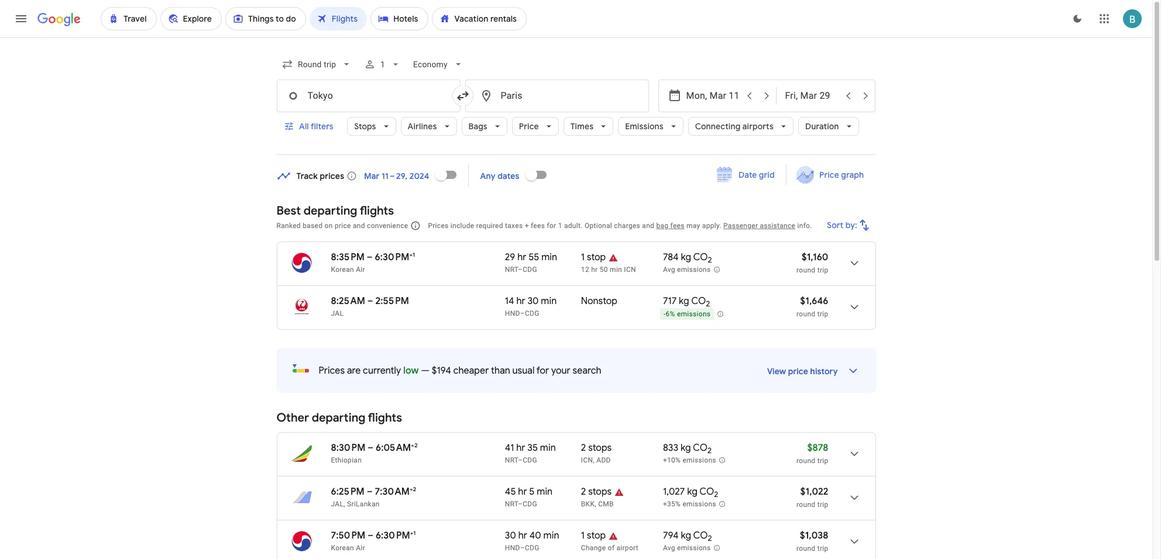 Task type: vqa. For each thing, say whether or not it's contained in the screenshot.
KID-FRIENDLY
no



Task type: describe. For each thing, give the bounding box(es) containing it.
sort by:
[[827, 220, 857, 231]]

– inside "29 hr 55 min nrt – cdg"
[[518, 266, 523, 274]]

– inside 6:25 pm – 7:30 am + 2
[[367, 487, 373, 498]]

search
[[573, 365, 602, 377]]

trip for $1,646
[[818, 310, 829, 318]]

45
[[505, 487, 516, 498]]

7:50 pm
[[331, 530, 366, 542]]

departing for other
[[312, 411, 366, 426]]

prices are currently low — $194 cheaper than usual for your search
[[319, 365, 602, 377]]

1 horizontal spatial price
[[788, 367, 809, 377]]

any
[[480, 171, 496, 181]]

+ right taxes
[[525, 222, 529, 230]]

sort by: button
[[822, 211, 876, 239]]

nrt for 45
[[505, 501, 518, 509]]

min for 50
[[610, 266, 622, 274]]

total duration 30 hr 40 min. element
[[505, 530, 581, 544]]

track prices
[[297, 171, 344, 181]]

794 kg co 2
[[663, 530, 712, 544]]

2 inside 6:25 pm – 7:30 am + 2
[[413, 486, 416, 494]]

1 stop flight. element for 30 hr 40 min
[[581, 530, 606, 544]]

leaves narita international airport at 6:25 pm on monday, march 11 and arrives at paris charles de gaulle airport at 7:30 am on wednesday, march 13. element
[[331, 486, 416, 498]]

date grid button
[[708, 165, 784, 186]]

usual
[[513, 365, 535, 377]]

based
[[303, 222, 323, 230]]

– inside 8:35 pm – 6:30 pm + 1
[[367, 252, 373, 263]]

airports
[[743, 121, 774, 132]]

all filters button
[[277, 112, 343, 141]]

1 2 stops flight. element from the top
[[581, 443, 612, 456]]

swap origin and destination. image
[[456, 89, 470, 103]]

+ for 30
[[410, 530, 413, 537]]

times button
[[564, 112, 614, 141]]

2 inside '833 kg co 2'
[[708, 446, 712, 456]]

878 US dollars text field
[[808, 443, 829, 454]]

convenience
[[367, 222, 408, 230]]

emissions button
[[618, 112, 684, 141]]

hr for 40
[[519, 530, 527, 542]]

jal, srilankan
[[331, 501, 380, 509]]

55
[[529, 252, 539, 263]]

learn more about ranking image
[[411, 221, 421, 231]]

cdg for 30
[[525, 310, 540, 318]]

784 kg co 2
[[663, 252, 712, 265]]

2 inside the 2 stops icn , add
[[581, 443, 586, 454]]

emissions for 784
[[677, 266, 711, 274]]

nrt for 29
[[505, 266, 518, 274]]

on
[[325, 222, 333, 230]]

kg for 1,027
[[687, 487, 698, 498]]

round for $878
[[797, 457, 816, 465]]

cdg for 35
[[523, 457, 537, 465]]

2 up bkk
[[581, 487, 586, 498]]

Departure time: 6:25 PM. text field
[[331, 487, 365, 498]]

cdg for 5
[[523, 501, 537, 509]]

co for 784
[[694, 252, 708, 263]]

learn more about tracked prices image
[[347, 171, 357, 181]]

all
[[299, 121, 309, 132]]

bkk , cmb
[[581, 501, 614, 509]]

adult.
[[564, 222, 583, 230]]

low
[[404, 365, 419, 377]]

date grid
[[739, 170, 775, 180]]

$1,160 round trip
[[797, 252, 829, 275]]

min for 30
[[541, 296, 557, 307]]

29 hr 55 min nrt – cdg
[[505, 252, 557, 274]]

$1,646
[[801, 296, 829, 307]]

assistance
[[760, 222, 796, 230]]

may
[[687, 222, 701, 230]]

Return text field
[[785, 80, 839, 112]]

$1,038 round trip
[[797, 530, 829, 553]]

min for 5
[[537, 487, 553, 498]]

air for 8:35 pm
[[356, 266, 365, 274]]

total duration 29 hr 55 min. element
[[505, 252, 581, 265]]

bkk
[[581, 501, 595, 509]]

1160 US dollars text field
[[802, 252, 829, 263]]

cheaper
[[454, 365, 489, 377]]

2 stops
[[581, 487, 612, 498]]

price for price
[[519, 121, 539, 132]]

layover (1 of 1) is a 13 hr 45 min overnight layover in seoul. transfer here from gimpo international airport to incheon international airport. element
[[581, 544, 657, 553]]

11 – 29,
[[382, 171, 408, 181]]

Arrival time: 7:30 AM on  Wednesday, March 13. text field
[[375, 486, 416, 498]]

view price history
[[768, 367, 838, 377]]

1 inside "popup button"
[[380, 60, 385, 69]]

6:30 pm for 8:35 pm
[[375, 252, 409, 263]]

, inside layover (1 of 2) is a 9 hr 25 min overnight layover at suvarnabhumi airport in bangkok. layover (2 of 2) is a 13 hr 30 min layover at bandaranaike international airport in colombo. element
[[595, 501, 597, 509]]

12
[[581, 266, 590, 274]]

stops button
[[347, 112, 396, 141]]

1038 US dollars text field
[[800, 530, 829, 542]]

flight details. leaves haneda airport at 7:50 pm on monday, march 11 and arrives at paris charles de gaulle airport at 6:30 pm on tuesday, march 12. image
[[840, 528, 869, 556]]

+10% emissions
[[663, 457, 717, 465]]

find the best price region
[[277, 161, 876, 195]]

co for 1,027
[[700, 487, 714, 498]]

2 inside the 8:30 pm – 6:05 am + 2
[[415, 442, 418, 450]]

emissions for 794
[[677, 545, 711, 553]]

1 fees from the left
[[531, 222, 545, 230]]

1,027
[[663, 487, 685, 498]]

korean air for 7:50 pm
[[331, 544, 365, 553]]

trip for $1,022
[[818, 501, 829, 509]]

$1,646 round trip
[[797, 296, 829, 318]]

2 inside 794 kg co 2
[[708, 534, 712, 544]]

784
[[663, 252, 679, 263]]

duration
[[806, 121, 839, 132]]

1,027 kg co 2
[[663, 487, 719, 500]]

$1,022
[[801, 487, 829, 498]]

$194
[[432, 365, 451, 377]]

trip for $878
[[818, 457, 829, 465]]

+35% emissions
[[663, 501, 717, 509]]

stops
[[354, 121, 376, 132]]

leaves narita international airport at 8:35 pm on monday, march 11 and arrives at paris charles de gaulle airport at 6:30 pm on tuesday, march 12. element
[[331, 251, 415, 263]]

hr for 5
[[518, 487, 527, 498]]

min for 55
[[542, 252, 557, 263]]

stop for 30 hr 40 min
[[587, 530, 606, 542]]

srilankan
[[347, 501, 380, 509]]

price graph button
[[789, 165, 874, 186]]

emissions down 717 kg co 2
[[677, 310, 711, 319]]

best
[[277, 204, 301, 218]]

flight details. leaves haneda airport at 8:25 am on monday, march 11 and arrives at paris charles de gaulle airport at 2:55 pm on monday, march 11. image
[[840, 293, 869, 321]]

Arrival time: 2:55 PM. text field
[[376, 296, 409, 307]]

other departing flights
[[277, 411, 402, 426]]

794
[[663, 530, 679, 542]]

dates
[[498, 171, 520, 181]]

kg for 794
[[681, 530, 691, 542]]

main content containing best departing flights
[[277, 161, 876, 560]]

1022 US dollars text field
[[801, 487, 829, 498]]

hnd for 14
[[505, 310, 520, 318]]

flights for best departing flights
[[360, 204, 394, 218]]

2 inside 717 kg co 2
[[706, 299, 710, 309]]

price button
[[512, 112, 559, 141]]

1 inside the 7:50 pm – 6:30 pm + 1
[[413, 530, 416, 537]]

of
[[608, 544, 615, 553]]

avg for 794
[[663, 545, 676, 553]]

min for 40
[[544, 530, 559, 542]]

emissions
[[625, 121, 664, 132]]

cmb
[[598, 501, 614, 509]]

than
[[491, 365, 510, 377]]

flights for other departing flights
[[368, 411, 402, 426]]

change appearance image
[[1064, 5, 1092, 33]]

41
[[505, 443, 514, 454]]

jal
[[331, 310, 344, 318]]

emissions for 833
[[683, 457, 717, 465]]

6:05 am
[[376, 443, 411, 454]]

Departure text field
[[686, 80, 740, 112]]

ranked based on price and convenience
[[277, 222, 408, 230]]

round for $1,160
[[797, 266, 816, 275]]

2024
[[410, 171, 430, 181]]

optional
[[585, 222, 612, 230]]

none search field containing all filters
[[277, 50, 876, 155]]

departing for best
[[304, 204, 357, 218]]

50
[[600, 266, 608, 274]]

6:25 pm – 7:30 am + 2
[[331, 486, 416, 498]]

kg for 833
[[681, 443, 691, 454]]

view
[[768, 367, 786, 377]]

total duration 41 hr 35 min. element
[[505, 443, 581, 456]]

2 and from the left
[[642, 222, 655, 230]]

$1,022 round trip
[[797, 487, 829, 509]]

stops for 2 stops
[[588, 487, 612, 498]]

by:
[[846, 220, 857, 231]]

8:25 am
[[331, 296, 365, 307]]

Arrival time: 6:05 AM on  Wednesday, March 13. text field
[[376, 442, 418, 454]]

round for $1,038
[[797, 545, 816, 553]]

ranked
[[277, 222, 301, 230]]

total duration 45 hr 5 min. element
[[505, 487, 581, 500]]

leaves haneda airport at 8:25 am on monday, march 11 and arrives at paris charles de gaulle airport at 2:55 pm on monday, march 11. element
[[331, 296, 409, 307]]

any dates
[[480, 171, 520, 181]]

co for 794
[[694, 530, 708, 542]]



Task type: locate. For each thing, give the bounding box(es) containing it.
1 horizontal spatial prices
[[428, 222, 449, 230]]

add
[[597, 457, 611, 465]]

1 vertical spatial 30
[[505, 530, 516, 542]]

, left cmb
[[595, 501, 597, 509]]

layover (1 of 2) is a 9 hr 25 min overnight layover at suvarnabhumi airport in bangkok. layover (2 of 2) is a 13 hr 30 min layover at bandaranaike international airport in colombo. element
[[581, 500, 657, 509]]

view price history image
[[839, 357, 867, 385]]

None text field
[[277, 80, 460, 112], [465, 80, 649, 112], [277, 80, 460, 112], [465, 80, 649, 112]]

price
[[519, 121, 539, 132], [820, 170, 840, 180]]

0 vertical spatial departing
[[304, 204, 357, 218]]

Departure time: 8:35 PM. text field
[[331, 252, 365, 263]]

2 right 6:05 am
[[415, 442, 418, 450]]

main menu image
[[14, 12, 28, 26]]

hnd for 30
[[505, 544, 520, 553]]

$878 round trip
[[797, 443, 829, 465]]

price inside price graph 'button'
[[820, 170, 840, 180]]

0 vertical spatial hnd
[[505, 310, 520, 318]]

+ up "arrival time: 7:30 am on  wednesday, march 13." text field
[[411, 442, 415, 450]]

1 and from the left
[[353, 222, 365, 230]]

flights
[[360, 204, 394, 218], [368, 411, 402, 426]]

0 vertical spatial avg emissions
[[663, 266, 711, 274]]

history
[[811, 367, 838, 377]]

2 right 7:30 am
[[413, 486, 416, 494]]

717
[[663, 296, 677, 307]]

7:30 am
[[375, 487, 410, 498]]

emissions down 1,027 kg co 2
[[683, 501, 717, 509]]

arrival time: 6:30 pm on  tuesday, march 12. text field for 7:50 pm
[[376, 530, 416, 542]]

connecting airports
[[695, 121, 774, 132]]

icn left add
[[581, 457, 593, 465]]

cdg inside "29 hr 55 min nrt – cdg"
[[523, 266, 537, 274]]

co for 717
[[692, 296, 706, 307]]

bag fees button
[[657, 222, 685, 230]]

kg inside 1,027 kg co 2
[[687, 487, 698, 498]]

required
[[476, 222, 503, 230]]

1 vertical spatial hnd
[[505, 544, 520, 553]]

flights up convenience
[[360, 204, 394, 218]]

1 vertical spatial 1 stop flight. element
[[581, 530, 606, 544]]

2 up -6% emissions at right
[[706, 299, 710, 309]]

round down $1,160 on the top right of page
[[797, 266, 816, 275]]

prices include required taxes + fees for 1 adult. optional charges and bag fees may apply. passenger assistance
[[428, 222, 796, 230]]

min inside 14 hr 30 min hnd – cdg
[[541, 296, 557, 307]]

emissions down 794 kg co 2
[[677, 545, 711, 553]]

apply.
[[702, 222, 722, 230]]

2 stops flight. element up add
[[581, 443, 612, 456]]

hr right 41
[[517, 443, 525, 454]]

fees right taxes
[[531, 222, 545, 230]]

35
[[528, 443, 538, 454]]

cdg down total duration 14 hr 30 min. element
[[525, 310, 540, 318]]

1 vertical spatial icn
[[581, 457, 593, 465]]

nrt down 29
[[505, 266, 518, 274]]

avg emissions down 794 kg co 2
[[663, 545, 711, 553]]

1 vertical spatial korean air
[[331, 544, 365, 553]]

kg for 784
[[681, 252, 692, 263]]

2 avg emissions from the top
[[663, 545, 711, 553]]

round inside '$1,038 round trip'
[[797, 545, 816, 553]]

filters
[[311, 121, 333, 132]]

co inside 794 kg co 2
[[694, 530, 708, 542]]

trip inside $1,646 round trip
[[818, 310, 829, 318]]

2 round from the top
[[797, 310, 816, 318]]

and down best departing flights
[[353, 222, 365, 230]]

round for $1,646
[[797, 310, 816, 318]]

hr inside 14 hr 30 min hnd – cdg
[[517, 296, 526, 307]]

icn
[[624, 266, 636, 274], [581, 457, 593, 465]]

6%
[[666, 310, 675, 319]]

hnd inside the 30 hr 40 min hnd – cdg
[[505, 544, 520, 553]]

flights up 6:05 am
[[368, 411, 402, 426]]

other
[[277, 411, 309, 426]]

2 stops icn , add
[[581, 443, 612, 465]]

1 vertical spatial 2 stops flight. element
[[581, 487, 612, 500]]

6:25 pm
[[331, 487, 365, 498]]

ethiopian
[[331, 457, 362, 465]]

avg emissions for 784
[[663, 266, 711, 274]]

, left add
[[593, 457, 595, 465]]

2 1 stop flight. element from the top
[[581, 530, 606, 544]]

None field
[[277, 54, 357, 75], [409, 54, 469, 75], [277, 54, 357, 75], [409, 54, 469, 75]]

0 vertical spatial for
[[547, 222, 556, 230]]

fees right 'bag'
[[671, 222, 685, 230]]

flight details. leaves narita international airport at 6:25 pm on monday, march 11 and arrives at paris charles de gaulle airport at 7:30 am on wednesday, march 13. image
[[840, 484, 869, 512]]

trip inside $1,160 round trip
[[818, 266, 829, 275]]

1646 US dollars text field
[[801, 296, 829, 307]]

0 vertical spatial stop
[[587, 252, 606, 263]]

trip for $1,038
[[818, 545, 829, 553]]

cdg down 5
[[523, 501, 537, 509]]

icn right 50
[[624, 266, 636, 274]]

kg right 784
[[681, 252, 692, 263]]

+ for 29
[[409, 251, 413, 259]]

1 stops from the top
[[588, 443, 612, 454]]

trip down $878
[[818, 457, 829, 465]]

1 1 stop from the top
[[581, 252, 606, 263]]

hr inside the 30 hr 40 min hnd – cdg
[[519, 530, 527, 542]]

1 vertical spatial for
[[537, 365, 549, 377]]

3 trip from the top
[[818, 457, 829, 465]]

fees
[[531, 222, 545, 230], [671, 222, 685, 230]]

1 korean from the top
[[331, 266, 354, 274]]

hr for 30
[[517, 296, 526, 307]]

and left 'bag'
[[642, 222, 655, 230]]

1 horizontal spatial icn
[[624, 266, 636, 274]]

1 avg emissions from the top
[[663, 266, 711, 274]]

– inside 8:25 am – 2:55 pm jal
[[368, 296, 373, 307]]

nrt down 41
[[505, 457, 518, 465]]

0 vertical spatial 1 stop
[[581, 252, 606, 263]]

round down $1,646
[[797, 310, 816, 318]]

flight details. leaves narita international airport at 8:30 pm on monday, march 11 and arrives at paris charles de gaulle airport at 6:05 am on wednesday, march 13. image
[[840, 440, 869, 468]]

6:30 pm down "srilankan"
[[376, 530, 410, 542]]

trip inside $878 round trip
[[818, 457, 829, 465]]

– inside "45 hr 5 min nrt – cdg"
[[518, 501, 523, 509]]

nrt for 41
[[505, 457, 518, 465]]

1 vertical spatial 6:30 pm
[[376, 530, 410, 542]]

icn inside the 2 stops icn , add
[[581, 457, 593, 465]]

2 trip from the top
[[818, 310, 829, 318]]

1 vertical spatial ,
[[595, 501, 597, 509]]

0 vertical spatial avg
[[663, 266, 676, 274]]

round
[[797, 266, 816, 275], [797, 310, 816, 318], [797, 457, 816, 465], [797, 501, 816, 509], [797, 545, 816, 553]]

30 left 40
[[505, 530, 516, 542]]

3 nrt from the top
[[505, 501, 518, 509]]

emissions for 1,027
[[683, 501, 717, 509]]

0 vertical spatial korean
[[331, 266, 354, 274]]

5 trip from the top
[[818, 545, 829, 553]]

2 stop from the top
[[587, 530, 606, 542]]

+ for 45
[[410, 486, 413, 494]]

nrt inside 41 hr 35 min nrt – cdg
[[505, 457, 518, 465]]

30 inside 14 hr 30 min hnd – cdg
[[528, 296, 539, 307]]

1 horizontal spatial and
[[642, 222, 655, 230]]

2 up layover (1 of 2) is a 1 hr 20 min layover at incheon international airport in seoul. layover (2 of 2) is a 16 hr 45 min layover at bole addis ababa international airport in addis ababa. element
[[581, 443, 586, 454]]

1 stop up 'change' on the bottom right
[[581, 530, 606, 542]]

co inside 784 kg co 2
[[694, 252, 708, 263]]

+10%
[[663, 457, 681, 465]]

sort
[[827, 220, 844, 231]]

hr right 29
[[518, 252, 527, 263]]

min right 55
[[542, 252, 557, 263]]

0 vertical spatial icn
[[624, 266, 636, 274]]

2 up the +35% emissions
[[714, 490, 719, 500]]

– left 2:55 pm
[[368, 296, 373, 307]]

12 hr 50 min icn
[[581, 266, 636, 274]]

0 horizontal spatial prices
[[319, 365, 345, 377]]

6:30 pm inside the 7:50 pm – 6:30 pm + 1
[[376, 530, 410, 542]]

30 right 14
[[528, 296, 539, 307]]

cdg
[[523, 266, 537, 274], [525, 310, 540, 318], [523, 457, 537, 465], [523, 501, 537, 509], [525, 544, 540, 553]]

leaves haneda airport at 7:50 pm on monday, march 11 and arrives at paris charles de gaulle airport at 6:30 pm on tuesday, march 12. element
[[331, 530, 416, 542]]

price graph
[[820, 170, 864, 180]]

0 vertical spatial prices
[[428, 222, 449, 230]]

14
[[505, 296, 514, 307]]

1 stop for 30 hr 40 min
[[581, 530, 606, 542]]

2 inside 784 kg co 2
[[708, 255, 712, 265]]

emissions down '833 kg co 2'
[[683, 457, 717, 465]]

min right 5
[[537, 487, 553, 498]]

price right on
[[335, 222, 351, 230]]

passenger assistance button
[[724, 222, 796, 230]]

korean air down 7:50 pm
[[331, 544, 365, 553]]

1 vertical spatial flights
[[368, 411, 402, 426]]

for left adult.
[[547, 222, 556, 230]]

trip inside '$1,038 round trip'
[[818, 545, 829, 553]]

price right bags popup button on the top
[[519, 121, 539, 132]]

—
[[421, 365, 430, 377]]

for
[[547, 222, 556, 230], [537, 365, 549, 377]]

hr inside "layover (1 of 1) is a 12 hr 50 min overnight layover at incheon international airport in seoul." element
[[591, 266, 598, 274]]

stop
[[587, 252, 606, 263], [587, 530, 606, 542]]

1 vertical spatial prices
[[319, 365, 345, 377]]

grid
[[759, 170, 775, 180]]

30 inside the 30 hr 40 min hnd – cdg
[[505, 530, 516, 542]]

0 horizontal spatial fees
[[531, 222, 545, 230]]

6:30 pm down convenience
[[375, 252, 409, 263]]

round for $1,022
[[797, 501, 816, 509]]

1 inside 8:35 pm – 6:30 pm + 1
[[413, 251, 415, 259]]

,
[[593, 457, 595, 465], [595, 501, 597, 509]]

0 horizontal spatial 30
[[505, 530, 516, 542]]

leaves narita international airport at 8:30 pm on monday, march 11 and arrives at paris charles de gaulle airport at 6:05 am on wednesday, march 13. element
[[331, 442, 418, 454]]

co up +10% emissions
[[693, 443, 708, 454]]

1 vertical spatial avg emissions
[[663, 545, 711, 553]]

min inside "layover (1 of 1) is a 12 hr 50 min overnight layover at incheon international airport in seoul." element
[[610, 266, 622, 274]]

airport
[[617, 544, 639, 553]]

2:55 pm
[[376, 296, 409, 307]]

nrt inside "45 hr 5 min nrt – cdg"
[[505, 501, 518, 509]]

+ down the arrival time: 6:05 am on  wednesday, march 13. text box
[[410, 486, 413, 494]]

29
[[505, 252, 515, 263]]

1 vertical spatial stops
[[588, 487, 612, 498]]

8:25 am – 2:55 pm jal
[[331, 296, 409, 318]]

1 vertical spatial arrival time: 6:30 pm on  tuesday, march 12. text field
[[376, 530, 416, 542]]

air down 7:50 pm
[[356, 544, 365, 553]]

– inside the 8:30 pm – 6:05 am + 2
[[368, 443, 374, 454]]

7:50 pm – 6:30 pm + 1
[[331, 530, 416, 542]]

trip down $1,646
[[818, 310, 829, 318]]

cdg inside 14 hr 30 min hnd – cdg
[[525, 310, 540, 318]]

kg for 717
[[679, 296, 690, 307]]

+ for 41
[[411, 442, 415, 450]]

stops for 2 stops icn , add
[[588, 443, 612, 454]]

stop up 50
[[587, 252, 606, 263]]

kg inside 717 kg co 2
[[679, 296, 690, 307]]

30 hr 40 min hnd – cdg
[[505, 530, 559, 553]]

0 vertical spatial 30
[[528, 296, 539, 307]]

co inside 1,027 kg co 2
[[700, 487, 714, 498]]

graph
[[842, 170, 864, 180]]

2 vertical spatial nrt
[[505, 501, 518, 509]]

– inside the 7:50 pm – 6:30 pm + 1
[[368, 530, 374, 542]]

1 round from the top
[[797, 266, 816, 275]]

– inside 41 hr 35 min nrt – cdg
[[518, 457, 523, 465]]

4 round from the top
[[797, 501, 816, 509]]

1 vertical spatial price
[[820, 170, 840, 180]]

– inside 14 hr 30 min hnd – cdg
[[520, 310, 525, 318]]

min right 35
[[540, 443, 556, 454]]

jal,
[[331, 501, 345, 509]]

0 vertical spatial air
[[356, 266, 365, 274]]

min inside 41 hr 35 min nrt – cdg
[[540, 443, 556, 454]]

8:30 pm – 6:05 am + 2
[[331, 442, 418, 454]]

– inside the 30 hr 40 min hnd – cdg
[[520, 544, 525, 553]]

currently
[[363, 365, 401, 377]]

round inside $1,160 round trip
[[797, 266, 816, 275]]

hr for 50
[[591, 266, 598, 274]]

1 air from the top
[[356, 266, 365, 274]]

Departure time: 8:25 AM. text field
[[331, 296, 365, 307]]

hr left 40
[[519, 530, 527, 542]]

round inside $1,022 round trip
[[797, 501, 816, 509]]

co for 833
[[693, 443, 708, 454]]

korean down "8:35 pm" text field
[[331, 266, 354, 274]]

cdg down 35
[[523, 457, 537, 465]]

2 2 stops flight. element from the top
[[581, 487, 612, 500]]

min inside "45 hr 5 min nrt – cdg"
[[537, 487, 553, 498]]

trip inside $1,022 round trip
[[818, 501, 829, 509]]

1 trip from the top
[[818, 266, 829, 275]]

price right view on the right of the page
[[788, 367, 809, 377]]

connecting airports button
[[688, 112, 794, 141]]

1 horizontal spatial price
[[820, 170, 840, 180]]

0 vertical spatial ,
[[593, 457, 595, 465]]

14 hr 30 min hnd – cdg
[[505, 296, 557, 318]]

2 down apply.
[[708, 255, 712, 265]]

1 vertical spatial air
[[356, 544, 365, 553]]

1 avg from the top
[[663, 266, 676, 274]]

layover (1 of 2) is a 1 hr 20 min layover at incheon international airport in seoul. layover (2 of 2) is a 16 hr 45 min layover at bole addis ababa international airport in addis ababa. element
[[581, 456, 657, 465]]

kg
[[681, 252, 692, 263], [679, 296, 690, 307], [681, 443, 691, 454], [687, 487, 698, 498], [681, 530, 691, 542]]

are
[[347, 365, 361, 377]]

stops inside the 2 stops icn , add
[[588, 443, 612, 454]]

hr right 14
[[517, 296, 526, 307]]

0 vertical spatial korean air
[[331, 266, 365, 274]]

hr left 50
[[591, 266, 598, 274]]

5 round from the top
[[797, 545, 816, 553]]

korean down 7:50 pm
[[331, 544, 354, 553]]

korean for 8:35 pm
[[331, 266, 354, 274]]

trip down $1,160 text field
[[818, 266, 829, 275]]

0 horizontal spatial price
[[519, 121, 539, 132]]

flight details. leaves narita international airport at 8:35 pm on monday, march 11 and arrives at paris charles de gaulle airport at 6:30 pm on tuesday, march 12. image
[[840, 249, 869, 278]]

avg emissions down 784 kg co 2
[[663, 266, 711, 274]]

total duration 14 hr 30 min. element
[[505, 296, 581, 309]]

kg inside 794 kg co 2
[[681, 530, 691, 542]]

+ inside 6:25 pm – 7:30 am + 2
[[410, 486, 413, 494]]

cdg inside 41 hr 35 min nrt – cdg
[[523, 457, 537, 465]]

kg up the +35% emissions
[[687, 487, 698, 498]]

avg emissions for 794
[[663, 545, 711, 553]]

2 korean air from the top
[[331, 544, 365, 553]]

cdg for 40
[[525, 544, 540, 553]]

0 vertical spatial arrival time: 6:30 pm on  tuesday, march 12. text field
[[375, 251, 415, 263]]

1 vertical spatial 1 stop
[[581, 530, 606, 542]]

track
[[297, 171, 318, 181]]

stop for 29 hr 55 min
[[587, 252, 606, 263]]

main content
[[277, 161, 876, 560]]

8:30 pm
[[331, 443, 366, 454]]

1 nrt from the top
[[505, 266, 518, 274]]

2 stops flight. element
[[581, 443, 612, 456], [581, 487, 612, 500]]

Departure time: 8:30 PM. text field
[[331, 443, 366, 454]]

1 stop from the top
[[587, 252, 606, 263]]

min right 14
[[541, 296, 557, 307]]

2 fees from the left
[[671, 222, 685, 230]]

kg up -6% emissions at right
[[679, 296, 690, 307]]

stop up 'change' on the bottom right
[[587, 530, 606, 542]]

trip down 1022 us dollars text field
[[818, 501, 829, 509]]

prices for prices are currently low — $194 cheaper than usual for your search
[[319, 365, 345, 377]]

8:35 pm – 6:30 pm + 1
[[331, 251, 415, 263]]

0 vertical spatial nrt
[[505, 266, 518, 274]]

0 vertical spatial 2 stops flight. element
[[581, 443, 612, 456]]

– up "srilankan"
[[367, 487, 373, 498]]

0 vertical spatial stops
[[588, 443, 612, 454]]

1 korean air from the top
[[331, 266, 365, 274]]

co up -6% emissions at right
[[692, 296, 706, 307]]

2 avg from the top
[[663, 545, 676, 553]]

min inside "29 hr 55 min nrt – cdg"
[[542, 252, 557, 263]]

change of airport
[[581, 544, 639, 553]]

nrt
[[505, 266, 518, 274], [505, 457, 518, 465], [505, 501, 518, 509]]

hr for 35
[[517, 443, 525, 454]]

None search field
[[277, 50, 876, 155]]

2 stops from the top
[[588, 487, 612, 498]]

$1,160
[[802, 252, 829, 263]]

1 horizontal spatial 30
[[528, 296, 539, 307]]

avg
[[663, 266, 676, 274], [663, 545, 676, 553]]

korean
[[331, 266, 354, 274], [331, 544, 354, 553]]

hr inside 41 hr 35 min nrt – cdg
[[517, 443, 525, 454]]

1 vertical spatial departing
[[312, 411, 366, 426]]

departing up on
[[304, 204, 357, 218]]

1 vertical spatial price
[[788, 367, 809, 377]]

1 hnd from the top
[[505, 310, 520, 318]]

round down 1038 us dollars text box
[[797, 545, 816, 553]]

hnd down 14
[[505, 310, 520, 318]]

min
[[542, 252, 557, 263], [610, 266, 622, 274], [541, 296, 557, 307], [540, 443, 556, 454], [537, 487, 553, 498], [544, 530, 559, 542]]

2 inside 1,027 kg co 2
[[714, 490, 719, 500]]

stops up add
[[588, 443, 612, 454]]

price for price graph
[[820, 170, 840, 180]]

2 right 794
[[708, 534, 712, 544]]

avg down 794
[[663, 545, 676, 553]]

1 stop flight. element for 29 hr 55 min
[[581, 252, 606, 265]]

Arrival time: 6:30 PM on  Tuesday, March 12. text field
[[375, 251, 415, 263], [376, 530, 416, 542]]

air down 8:35 pm – 6:30 pm + 1
[[356, 266, 365, 274]]

duration button
[[799, 112, 859, 141]]

cdg inside the 30 hr 40 min hnd – cdg
[[525, 544, 540, 553]]

0 vertical spatial price
[[519, 121, 539, 132]]

prices for prices include required taxes + fees for 1 adult. optional charges and bag fees may apply. passenger assistance
[[428, 222, 449, 230]]

– down total duration 29 hr 55 min. element
[[518, 266, 523, 274]]

hr
[[518, 252, 527, 263], [591, 266, 598, 274], [517, 296, 526, 307], [517, 443, 525, 454], [518, 487, 527, 498], [519, 530, 527, 542]]

+ inside the 7:50 pm – 6:30 pm + 1
[[410, 530, 413, 537]]

2 air from the top
[[356, 544, 365, 553]]

6:30 pm inside 8:35 pm – 6:30 pm + 1
[[375, 252, 409, 263]]

1 horizontal spatial fees
[[671, 222, 685, 230]]

2 stops flight. element up bkk , cmb
[[581, 487, 612, 500]]

min inside the 30 hr 40 min hnd – cdg
[[544, 530, 559, 542]]

1 vertical spatial nrt
[[505, 457, 518, 465]]

co right 794
[[694, 530, 708, 542]]

2 korean from the top
[[331, 544, 354, 553]]

2 hnd from the top
[[505, 544, 520, 553]]

4 trip from the top
[[818, 501, 829, 509]]

round inside $1,646 round trip
[[797, 310, 816, 318]]

0 horizontal spatial price
[[335, 222, 351, 230]]

loading results progress bar
[[0, 37, 1153, 40]]

1 stop flight. element
[[581, 252, 606, 265], [581, 530, 606, 544]]

6:30 pm for 7:50 pm
[[376, 530, 410, 542]]

1 vertical spatial avg
[[663, 545, 676, 553]]

0 horizontal spatial and
[[353, 222, 365, 230]]

co up the +35% emissions
[[700, 487, 714, 498]]

8:35 pm
[[331, 252, 365, 263]]

1 vertical spatial stop
[[587, 530, 606, 542]]

price inside the "price" popup button
[[519, 121, 539, 132]]

, inside the 2 stops icn , add
[[593, 457, 595, 465]]

taxes
[[505, 222, 523, 230]]

+ down learn more about ranking image
[[409, 251, 413, 259]]

2 up +10% emissions
[[708, 446, 712, 456]]

arrival time: 6:30 pm on  tuesday, march 12. text field for 8:35 pm
[[375, 251, 415, 263]]

cdg for 55
[[523, 266, 537, 274]]

air
[[356, 266, 365, 274], [356, 544, 365, 553]]

– right 8:30 pm
[[368, 443, 374, 454]]

1 button
[[359, 50, 406, 78]]

korean for 7:50 pm
[[331, 544, 354, 553]]

avg for 784
[[663, 266, 676, 274]]

prices right learn more about ranking image
[[428, 222, 449, 230]]

your
[[551, 365, 571, 377]]

co inside 717 kg co 2
[[692, 296, 706, 307]]

trip for $1,160
[[818, 266, 829, 275]]

+ inside the 8:30 pm – 6:05 am + 2
[[411, 442, 415, 450]]

min for 35
[[540, 443, 556, 454]]

hnd inside 14 hr 30 min hnd – cdg
[[505, 310, 520, 318]]

hr for 55
[[518, 252, 527, 263]]

$878
[[808, 443, 829, 454]]

0 vertical spatial 6:30 pm
[[375, 252, 409, 263]]

bags button
[[462, 112, 508, 141]]

hr inside "29 hr 55 min nrt – cdg"
[[518, 252, 527, 263]]

mar 11 – 29, 2024
[[364, 171, 430, 181]]

co right 784
[[694, 252, 708, 263]]

0 vertical spatial 1 stop flight. element
[[581, 252, 606, 265]]

-6% emissions
[[664, 310, 711, 319]]

Departure time: 7:50 PM. text field
[[331, 530, 366, 542]]

prices
[[320, 171, 344, 181]]

1 1 stop flight. element from the top
[[581, 252, 606, 265]]

833
[[663, 443, 679, 454]]

layover (1 of 1) is a 12 hr 50 min overnight layover at incheon international airport in seoul. element
[[581, 265, 657, 275]]

korean air down "8:35 pm" text field
[[331, 266, 365, 274]]

+ inside 8:35 pm – 6:30 pm + 1
[[409, 251, 413, 259]]

2 nrt from the top
[[505, 457, 518, 465]]

1 stop flight. element up 'change' on the bottom right
[[581, 530, 606, 544]]

1 stop for 29 hr 55 min
[[581, 252, 606, 263]]

trip down $1,038
[[818, 545, 829, 553]]

nonstop flight. element
[[581, 296, 618, 309]]

price left graph in the top right of the page
[[820, 170, 840, 180]]

3 round from the top
[[797, 457, 816, 465]]

co inside '833 kg co 2'
[[693, 443, 708, 454]]

avg emissions
[[663, 266, 711, 274], [663, 545, 711, 553]]

bag
[[657, 222, 669, 230]]

hr inside "45 hr 5 min nrt – cdg"
[[518, 487, 527, 498]]

prices left are
[[319, 365, 345, 377]]

emissions down 784 kg co 2
[[677, 266, 711, 274]]

mar
[[364, 171, 380, 181]]

0 horizontal spatial icn
[[581, 457, 593, 465]]

min right 50
[[610, 266, 622, 274]]

– right "7:50 pm" text box
[[368, 530, 374, 542]]

icn inside "layover (1 of 1) is a 12 hr 50 min overnight layover at incheon international airport in seoul." element
[[624, 266, 636, 274]]

2 1 stop from the top
[[581, 530, 606, 542]]

cdg down 55
[[523, 266, 537, 274]]

round inside $878 round trip
[[797, 457, 816, 465]]

air for 7:50 pm
[[356, 544, 365, 553]]

min right 40
[[544, 530, 559, 542]]

nrt inside "29 hr 55 min nrt – cdg"
[[505, 266, 518, 274]]

hnd down total duration 30 hr 40 min. element
[[505, 544, 520, 553]]

avg down 784
[[663, 266, 676, 274]]

nrt down 45
[[505, 501, 518, 509]]

0 vertical spatial flights
[[360, 204, 394, 218]]

bags
[[469, 121, 488, 132]]

– right 8:35 pm
[[367, 252, 373, 263]]

korean air for 8:35 pm
[[331, 266, 365, 274]]

round down $1,022
[[797, 501, 816, 509]]

1 vertical spatial korean
[[331, 544, 354, 553]]

0 vertical spatial price
[[335, 222, 351, 230]]

kg inside '833 kg co 2'
[[681, 443, 691, 454]]

cdg inside "45 hr 5 min nrt – cdg"
[[523, 501, 537, 509]]

kg inside 784 kg co 2
[[681, 252, 692, 263]]

all filters
[[299, 121, 333, 132]]

best departing flights
[[277, 204, 394, 218]]



